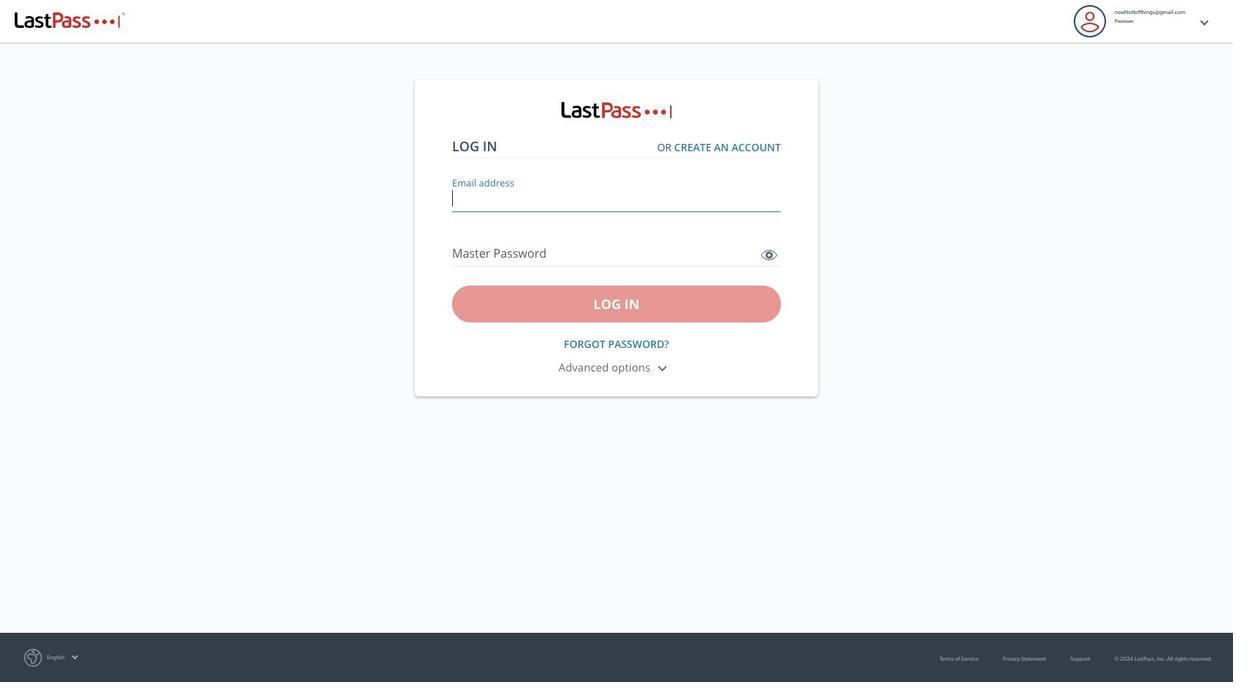 Task type: vqa. For each thing, say whether or not it's contained in the screenshot.
password field
yes



Task type: describe. For each thing, give the bounding box(es) containing it.
lastpass image
[[15, 12, 125, 30]]



Task type: locate. For each thing, give the bounding box(es) containing it.
None password field
[[452, 242, 781, 267]]

None field
[[452, 185, 781, 212]]



